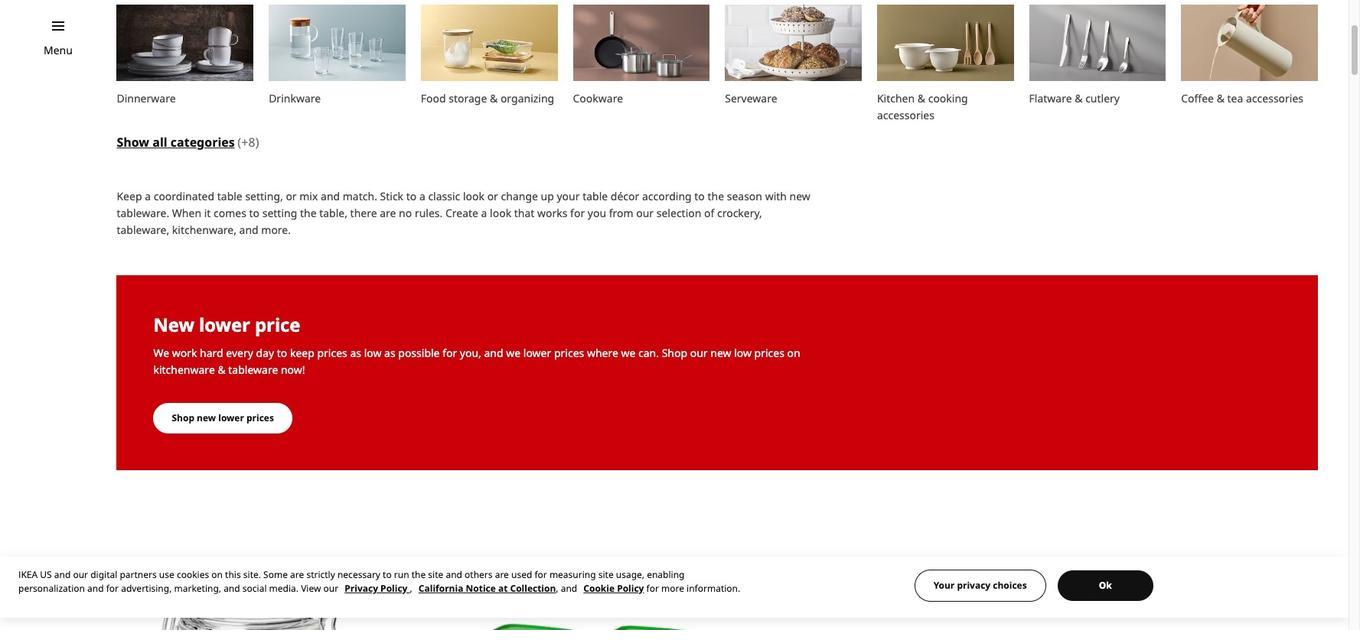 Task type: locate. For each thing, give the bounding box(es) containing it.
0 horizontal spatial we
[[506, 346, 521, 361]]

tableware
[[228, 363, 278, 378]]

our
[[637, 206, 654, 221], [690, 346, 708, 361], [73, 569, 88, 582], [324, 583, 339, 596]]

policy down run
[[381, 583, 408, 596]]

0 vertical spatial lower
[[199, 313, 250, 338]]

the inside ikea us and our digital partners use cookies on this site. some are strictly necessary to run the site and others are used for measuring site usage, enabling personalization and for advertising, marketing, and social media. view our
[[412, 569, 426, 582]]

1 horizontal spatial low
[[734, 346, 752, 361]]

0 vertical spatial the
[[708, 189, 724, 204]]

you,
[[460, 346, 482, 361]]

1 horizontal spatial new
[[711, 346, 732, 361]]

drinkware
[[269, 91, 321, 106]]

new
[[790, 189, 811, 204], [711, 346, 732, 361], [197, 412, 216, 425]]

prices inside button
[[247, 412, 274, 425]]

kitchen & cooking accessories link
[[877, 5, 1014, 124]]

2 as from the left
[[384, 346, 396, 361]]

comes
[[214, 206, 247, 221]]

and up table,
[[321, 189, 340, 204]]

coffee & tea accessories image
[[1182, 5, 1319, 82]]

accessories right the 'tea'
[[1247, 91, 1304, 106]]

cookie
[[584, 583, 615, 596]]

shop right can.
[[662, 346, 688, 361]]

flatware & cutlery
[[1030, 91, 1120, 106]]

0 horizontal spatial the
[[300, 206, 317, 221]]

match.
[[343, 189, 377, 204]]

accessories for tea
[[1247, 91, 1304, 106]]

1 site from the left
[[428, 569, 444, 582]]

seller left at
[[448, 580, 477, 595]]

2 horizontal spatial the
[[708, 189, 724, 204]]

and down measuring
[[561, 583, 578, 596]]

no
[[399, 206, 412, 221]]

top seller left ok
[[1035, 580, 1086, 595]]

show all categories button
[[117, 134, 235, 151]]

and
[[321, 189, 340, 204], [239, 223, 259, 238], [484, 346, 504, 361], [54, 569, 71, 582], [446, 569, 462, 582], [87, 583, 104, 596], [224, 583, 240, 596], [561, 583, 578, 596]]

new right can.
[[711, 346, 732, 361]]

table
[[217, 189, 243, 204], [583, 189, 608, 204]]

from
[[609, 206, 634, 221]]

the up of
[[708, 189, 724, 204]]

0 horizontal spatial site
[[428, 569, 444, 582]]

top seller for högsma cutting board, bamboo, 16 ½x12 " image at bottom
[[1035, 580, 1086, 595]]

the right run
[[412, 569, 426, 582]]

table up comes
[[217, 189, 243, 204]]

top for second top seller link from left
[[426, 580, 445, 595]]

0 horizontal spatial as
[[350, 346, 361, 361]]

2 vertical spatial new
[[197, 412, 216, 425]]

kitchenware,
[[172, 223, 237, 238]]

and up california
[[446, 569, 462, 582]]

0 horizontal spatial shop
[[172, 412, 194, 425]]

seller
[[144, 580, 173, 595], [448, 580, 477, 595], [1057, 580, 1086, 595]]

2 top from the left
[[426, 580, 445, 595]]

, left california
[[410, 583, 413, 596]]

1 vertical spatial on
[[212, 569, 223, 582]]

categories
[[171, 134, 235, 151]]

mix
[[300, 189, 318, 204]]

to inside ikea us and our digital partners use cookies on this site. some are strictly necessary to run the site and others are used for measuring site usage, enabling personalization and for advertising, marketing, and social media. view our
[[383, 569, 392, 582]]

1 horizontal spatial ,
[[556, 583, 559, 596]]

1 horizontal spatial the
[[412, 569, 426, 582]]

serveware image
[[725, 5, 862, 82]]

1 horizontal spatial table
[[583, 189, 608, 204]]

top seller
[[122, 580, 173, 595], [426, 580, 477, 595], [1035, 580, 1086, 595]]

setting
[[262, 206, 297, 221]]

lower down tableware
[[218, 412, 244, 425]]

1 seller from the left
[[144, 580, 173, 595]]

& for kitchen
[[918, 91, 926, 106]]

usage,
[[616, 569, 645, 582]]

our right can.
[[690, 346, 708, 361]]

2 horizontal spatial top seller
[[1035, 580, 1086, 595]]

2 vertical spatial lower
[[218, 412, 244, 425]]

view
[[301, 583, 321, 596]]

to up of
[[695, 189, 705, 204]]

top right choices
[[1035, 580, 1054, 595]]

for inside keep a coordinated table setting, or mix and match. stick to a classic look or change up your table décor according to the season with new tableware. when it comes to setting the table, there are no rules. create a look that works for you from our selection of crockery, tableware, kitchenware, and more.
[[571, 206, 585, 221]]

top right digital
[[122, 580, 141, 595]]

navigation
[[101, 5, 1334, 155]]

1 vertical spatial shop
[[172, 412, 194, 425]]

1 horizontal spatial or
[[488, 189, 498, 204]]

hard
[[200, 346, 223, 361]]

a up tableware.
[[145, 189, 151, 204]]

lower
[[199, 313, 250, 338], [524, 346, 552, 361], [218, 412, 244, 425]]

0 horizontal spatial table
[[217, 189, 243, 204]]

1 horizontal spatial are
[[380, 206, 396, 221]]

new right with
[[790, 189, 811, 204]]

for left you,
[[443, 346, 457, 361]]

accessories for cooking
[[877, 108, 935, 123]]

season
[[727, 189, 763, 204]]

2 horizontal spatial top seller link
[[1030, 578, 1319, 631]]

table,
[[319, 206, 348, 221]]

korken jar with lid, clear glass, 34 oz image
[[117, 578, 406, 631]]

low
[[364, 346, 382, 361], [734, 346, 752, 361]]

1 horizontal spatial on
[[788, 346, 801, 361]]

&
[[490, 91, 498, 106], [918, 91, 926, 106], [1075, 91, 1083, 106], [1217, 91, 1225, 106], [218, 363, 226, 378]]

1 vertical spatial new
[[711, 346, 732, 361]]

1 , from the left
[[410, 583, 413, 596]]

keep a coordinated table setting, or mix and match. stick to a classic look or change up your table décor according to the season with new tableware. when it comes to setting the table, there are no rules. create a look that works for you from our selection of crockery, tableware, kitchenware, and more.
[[117, 189, 811, 238]]

(+8)
[[238, 134, 259, 151]]

for inside we work hard every day to keep prices as low as possible for you, and we lower prices where we can. shop our new low prices on kitchenware & tableware now!
[[443, 346, 457, 361]]

our right the from
[[637, 206, 654, 221]]

privacy policy , california notice at collection , and cookie policy for more information.
[[345, 583, 741, 596]]

information.
[[687, 583, 741, 596]]

top seller right digital
[[122, 580, 173, 595]]

1 vertical spatial accessories
[[877, 108, 935, 123]]

of
[[705, 206, 715, 221]]

top for third top seller link from right
[[122, 580, 141, 595]]

1 horizontal spatial we
[[621, 346, 636, 361]]

& right kitchen
[[918, 91, 926, 106]]

1 top seller link from the left
[[117, 578, 406, 631]]

0 horizontal spatial top
[[122, 580, 141, 595]]

your privacy choices button
[[915, 571, 1047, 603]]

for down your
[[571, 206, 585, 221]]

1 horizontal spatial top seller
[[426, 580, 477, 595]]

show
[[117, 134, 149, 151]]

we
[[154, 346, 169, 361]]

to up no
[[406, 189, 417, 204]]

0 vertical spatial new
[[790, 189, 811, 204]]

0 horizontal spatial policy
[[381, 583, 408, 596]]

rules.
[[415, 206, 443, 221]]

table up you
[[583, 189, 608, 204]]

accessories inside kitchen & cooking accessories
[[877, 108, 935, 123]]

pruta food container, set of 17, clear/green image
[[421, 578, 710, 631]]

1 top seller from the left
[[122, 580, 173, 595]]

& right storage in the top left of the page
[[490, 91, 498, 106]]

1 vertical spatial look
[[490, 206, 512, 221]]

the down mix
[[300, 206, 317, 221]]

works
[[538, 206, 568, 221]]

look
[[463, 189, 485, 204], [490, 206, 512, 221]]

,
[[410, 583, 413, 596], [556, 583, 559, 596]]

högsma cutting board, bamboo, 16 ½x12 " image
[[1030, 578, 1319, 631]]

for down digital
[[106, 583, 119, 596]]

1 horizontal spatial accessories
[[1247, 91, 1304, 106]]

top right run
[[426, 580, 445, 595]]

to right day on the left bottom of the page
[[277, 346, 287, 361]]

accessories down kitchen
[[877, 108, 935, 123]]

a right create
[[481, 206, 487, 221]]

as left "possible"
[[384, 346, 396, 361]]

our inside keep a coordinated table setting, or mix and match. stick to a classic look or change up your table décor according to the season with new tableware. when it comes to setting the table, there are no rules. create a look that works for you from our selection of crockery, tableware, kitchenware, and more.
[[637, 206, 654, 221]]

2 vertical spatial the
[[412, 569, 426, 582]]

on inside ikea us and our digital partners use cookies on this site. some are strictly necessary to run the site and others are used for measuring site usage, enabling personalization and for advertising, marketing, and social media. view our
[[212, 569, 223, 582]]

and down digital
[[87, 583, 104, 596]]

0 horizontal spatial or
[[286, 189, 297, 204]]

to left run
[[383, 569, 392, 582]]

a
[[145, 189, 151, 204], [420, 189, 426, 204], [481, 206, 487, 221]]

lower up hard
[[199, 313, 250, 338]]

2 site from the left
[[599, 569, 614, 582]]

& left "cutlery"
[[1075, 91, 1083, 106]]

seller left ok
[[1057, 580, 1086, 595]]

us
[[40, 569, 52, 582]]

your
[[934, 580, 955, 593]]

shop down the kitchenware
[[172, 412, 194, 425]]

at
[[498, 583, 508, 596]]

choices
[[993, 580, 1027, 593]]

new down the kitchenware
[[197, 412, 216, 425]]

1 horizontal spatial top
[[426, 580, 445, 595]]

kitchen & cooking accessories image
[[877, 5, 1014, 82]]

1 horizontal spatial shop
[[662, 346, 688, 361]]

with
[[765, 189, 787, 204]]

& for flatware
[[1075, 91, 1083, 106]]

0 horizontal spatial ,
[[410, 583, 413, 596]]

keep
[[290, 346, 315, 361]]

1 horizontal spatial as
[[384, 346, 396, 361]]

are up at
[[495, 569, 509, 582]]

or left change
[[488, 189, 498, 204]]

0 horizontal spatial new
[[197, 412, 216, 425]]

3 seller from the left
[[1057, 580, 1086, 595]]

and right you,
[[484, 346, 504, 361]]

are
[[380, 206, 396, 221], [290, 569, 304, 582], [495, 569, 509, 582]]

to
[[406, 189, 417, 204], [695, 189, 705, 204], [249, 206, 260, 221], [277, 346, 287, 361], [383, 569, 392, 582]]

& inside the flatware & cutlery link
[[1075, 91, 1083, 106]]

1 horizontal spatial a
[[420, 189, 426, 204]]

1 horizontal spatial top seller link
[[421, 578, 710, 631]]

as right keep
[[350, 346, 361, 361]]

look left the that
[[490, 206, 512, 221]]

cookware link
[[573, 5, 710, 124]]

can.
[[639, 346, 659, 361]]

0 vertical spatial accessories
[[1247, 91, 1304, 106]]

& inside 'coffee & tea accessories' link
[[1217, 91, 1225, 106]]

on inside we work hard every day to keep prices as low as possible for you, and we lower prices where we can. shop our new low prices on kitchenware & tableware now!
[[788, 346, 801, 361]]

0 horizontal spatial seller
[[144, 580, 173, 595]]

top for 1st top seller link from right
[[1035, 580, 1054, 595]]

lower left where
[[524, 346, 552, 361]]

site up california
[[428, 569, 444, 582]]

& down hard
[[218, 363, 226, 378]]

& inside kitchen & cooking accessories
[[918, 91, 926, 106]]

3 top from the left
[[1035, 580, 1054, 595]]

are inside keep a coordinated table setting, or mix and match. stick to a classic look or change up your table décor according to the season with new tableware. when it comes to setting the table, there are no rules. create a look that works for you from our selection of crockery, tableware, kitchenware, and more.
[[380, 206, 396, 221]]

0 horizontal spatial top seller link
[[117, 578, 406, 631]]

1 we from the left
[[506, 346, 521, 361]]

2 horizontal spatial seller
[[1057, 580, 1086, 595]]

2 table from the left
[[583, 189, 608, 204]]

to inside we work hard every day to keep prices as low as possible for you, and we lower prices where we can. shop our new low prices on kitchenware & tableware now!
[[277, 346, 287, 361]]

privacy
[[345, 583, 378, 596]]

to down setting,
[[249, 206, 260, 221]]

look up create
[[463, 189, 485, 204]]

& left the 'tea'
[[1217, 91, 1225, 106]]

top seller for pruta food container, set of 17, clear/green image at bottom
[[426, 580, 477, 595]]

new lower price
[[154, 313, 301, 338]]

0 horizontal spatial a
[[145, 189, 151, 204]]

we right you,
[[506, 346, 521, 361]]

coffee & tea accessories link
[[1182, 5, 1319, 124]]

1 horizontal spatial site
[[599, 569, 614, 582]]

1 or from the left
[[286, 189, 297, 204]]

or left mix
[[286, 189, 297, 204]]

strictly
[[307, 569, 335, 582]]

0 horizontal spatial on
[[212, 569, 223, 582]]

shop
[[662, 346, 688, 361], [172, 412, 194, 425]]

menu
[[44, 43, 73, 57]]

for
[[571, 206, 585, 221], [443, 346, 457, 361], [535, 569, 547, 582], [106, 583, 119, 596], [647, 583, 659, 596]]

3 top seller from the left
[[1035, 580, 1086, 595]]

, down measuring
[[556, 583, 559, 596]]

and right us
[[54, 569, 71, 582]]

0 vertical spatial on
[[788, 346, 801, 361]]

0 horizontal spatial are
[[290, 569, 304, 582]]

2 policy from the left
[[617, 583, 644, 596]]

menu button
[[44, 42, 73, 59]]

2 seller from the left
[[448, 580, 477, 595]]

2 horizontal spatial new
[[790, 189, 811, 204]]

policy down usage,
[[617, 583, 644, 596]]

2 top seller from the left
[[426, 580, 477, 595]]

top
[[122, 580, 141, 595], [426, 580, 445, 595], [1035, 580, 1054, 595]]

1 vertical spatial the
[[300, 206, 317, 221]]

are up media.
[[290, 569, 304, 582]]

possible
[[398, 346, 440, 361]]

stick
[[380, 189, 404, 204]]

are down stick
[[380, 206, 396, 221]]

site up cookie
[[599, 569, 614, 582]]

cutlery
[[1086, 91, 1120, 106]]

we left can.
[[621, 346, 636, 361]]

0 horizontal spatial accessories
[[877, 108, 935, 123]]

0 horizontal spatial top seller
[[122, 580, 173, 595]]

2 horizontal spatial top
[[1035, 580, 1054, 595]]

top seller left at
[[426, 580, 477, 595]]

2 , from the left
[[556, 583, 559, 596]]

0 horizontal spatial look
[[463, 189, 485, 204]]

others
[[465, 569, 493, 582]]

1 vertical spatial lower
[[524, 346, 552, 361]]

as
[[350, 346, 361, 361], [384, 346, 396, 361]]

1 horizontal spatial seller
[[448, 580, 477, 595]]

1 horizontal spatial policy
[[617, 583, 644, 596]]

a up "rules."
[[420, 189, 426, 204]]

seller left cookies at the bottom left
[[144, 580, 173, 595]]

up
[[541, 189, 554, 204]]

1 top from the left
[[122, 580, 141, 595]]

0 horizontal spatial low
[[364, 346, 382, 361]]

0 vertical spatial shop
[[662, 346, 688, 361]]



Task type: vqa. For each thing, say whether or not it's contained in the screenshot.
day
yes



Task type: describe. For each thing, give the bounding box(es) containing it.
ok
[[1099, 580, 1113, 593]]

our down strictly on the bottom of the page
[[324, 583, 339, 596]]

food storage & organizing link
[[421, 5, 558, 124]]

dinnerware link
[[117, 5, 254, 124]]

2 horizontal spatial a
[[481, 206, 487, 221]]

when
[[172, 206, 201, 221]]

where
[[587, 346, 619, 361]]

seller for 1st top seller link from right
[[1057, 580, 1086, 595]]

selection
[[657, 206, 702, 221]]

1 policy from the left
[[381, 583, 408, 596]]

price
[[255, 313, 301, 338]]

flatware & cutlery link
[[1030, 5, 1166, 124]]

new
[[154, 313, 194, 338]]

personalization
[[18, 583, 85, 596]]

ok button
[[1058, 571, 1154, 602]]

cookware image
[[573, 5, 710, 82]]

shop inside we work hard every day to keep prices as low as possible for you, and we lower prices where we can. shop our new low prices on kitchenware & tableware now!
[[662, 346, 688, 361]]

food storage & organizing
[[421, 91, 555, 106]]

shop inside button
[[172, 412, 194, 425]]

coffee
[[1182, 91, 1215, 106]]

run
[[394, 569, 409, 582]]

storage
[[449, 91, 487, 106]]

more
[[662, 583, 685, 596]]

notice
[[466, 583, 496, 596]]

drinkware image
[[269, 5, 406, 82]]

food
[[421, 91, 446, 106]]

kitchenware
[[154, 363, 215, 378]]

our left digital
[[73, 569, 88, 582]]

some
[[263, 569, 288, 582]]

privacy policy link
[[345, 583, 410, 596]]

all
[[153, 134, 167, 151]]

our inside we work hard every day to keep prices as low as possible for you, and we lower prices where we can. shop our new low prices on kitchenware & tableware now!
[[690, 346, 708, 361]]

for down "enabling"
[[647, 583, 659, 596]]

serveware link
[[725, 5, 862, 124]]

day
[[256, 346, 274, 361]]

marketing,
[[174, 583, 221, 596]]

media.
[[269, 583, 299, 596]]

keep
[[117, 189, 142, 204]]

there
[[350, 206, 377, 221]]

we work hard every day to keep prices as low as possible for you, and we lower prices where we can. shop our new low prices on kitchenware & tableware now!
[[154, 346, 801, 378]]

& for coffee
[[1217, 91, 1225, 106]]

coordinated
[[154, 189, 215, 204]]

advertising,
[[121, 583, 172, 596]]

seller for third top seller link from right
[[144, 580, 173, 595]]

0 vertical spatial look
[[463, 189, 485, 204]]

2 we from the left
[[621, 346, 636, 361]]

tableware.
[[117, 206, 169, 221]]

lower inside we work hard every day to keep prices as low as possible for you, and we lower prices where we can. shop our new low prices on kitchenware & tableware now!
[[524, 346, 552, 361]]

tableware,
[[117, 223, 169, 238]]

and down the this in the left bottom of the page
[[224, 583, 240, 596]]

you
[[588, 206, 607, 221]]

shop new lower prices
[[172, 412, 274, 425]]

new inside keep a coordinated table setting, or mix and match. stick to a classic look or change up your table décor according to the season with new tableware. when it comes to setting the table, there are no rules. create a look that works for you from our selection of crockery, tableware, kitchenware, and more.
[[790, 189, 811, 204]]

privacy
[[958, 580, 991, 593]]

navigation containing dinnerware
[[101, 5, 1334, 155]]

& inside food storage & organizing link
[[490, 91, 498, 106]]

site.
[[243, 569, 261, 582]]

2 horizontal spatial are
[[495, 569, 509, 582]]

kitchen & cooking accessories
[[877, 91, 968, 123]]

dinnerware image
[[117, 5, 254, 82]]

shop new lower prices button
[[154, 404, 292, 434]]

2 or from the left
[[488, 189, 498, 204]]

1 low from the left
[[364, 346, 382, 361]]

show all categories (+8)
[[117, 134, 259, 151]]

social
[[243, 583, 267, 596]]

and down comes
[[239, 223, 259, 238]]

seller for second top seller link from left
[[448, 580, 477, 595]]

your privacy choices
[[934, 580, 1027, 593]]

for up privacy policy , california notice at collection , and cookie policy for more information.
[[535, 569, 547, 582]]

lower inside button
[[218, 412, 244, 425]]

use
[[159, 569, 174, 582]]

it
[[204, 206, 211, 221]]

ikea
[[18, 569, 38, 582]]

collection
[[510, 583, 556, 596]]

top seller for korken jar with lid, clear glass, 34 oz image
[[122, 580, 173, 595]]

2 low from the left
[[734, 346, 752, 361]]

this
[[225, 569, 241, 582]]

change
[[501, 189, 538, 204]]

cookware
[[573, 91, 623, 106]]

cooking
[[929, 91, 968, 106]]

kitchen
[[877, 91, 915, 106]]

cookie policy link
[[584, 583, 644, 596]]

serveware
[[725, 91, 778, 106]]

california notice at collection link
[[419, 583, 556, 596]]

1 horizontal spatial look
[[490, 206, 512, 221]]

new inside we work hard every day to keep prices as low as possible for you, and we lower prices where we can. shop our new low prices on kitchenware & tableware now!
[[711, 346, 732, 361]]

flatware
[[1030, 91, 1073, 106]]

classic
[[428, 189, 460, 204]]

ikea us and our digital partners use cookies on this site. some are strictly necessary to run the site and others are used for measuring site usage, enabling personalization and for advertising, marketing, and social media. view our
[[18, 569, 685, 596]]

1 as from the left
[[350, 346, 361, 361]]

enabling
[[647, 569, 685, 582]]

crockery,
[[717, 206, 763, 221]]

according
[[642, 189, 692, 204]]

2 top seller link from the left
[[421, 578, 710, 631]]

coffee & tea accessories
[[1182, 91, 1304, 106]]

that
[[514, 206, 535, 221]]

3 top seller link from the left
[[1030, 578, 1319, 631]]

measuring
[[550, 569, 596, 582]]

1 table from the left
[[217, 189, 243, 204]]

décor
[[611, 189, 640, 204]]

create
[[446, 206, 479, 221]]

digital
[[91, 569, 117, 582]]

now!
[[281, 363, 305, 378]]

and inside we work hard every day to keep prices as low as possible for you, and we lower prices where we can. shop our new low prices on kitchenware & tableware now!
[[484, 346, 504, 361]]

ikea 365+ plate, white, 11 " image
[[725, 578, 1014, 631]]

flatware & cutlery image
[[1030, 5, 1166, 82]]

used
[[512, 569, 532, 582]]

& inside we work hard every day to keep prices as low as possible for you, and we lower prices where we can. shop our new low prices on kitchenware & tableware now!
[[218, 363, 226, 378]]

every
[[226, 346, 253, 361]]

tea
[[1228, 91, 1244, 106]]

partners
[[120, 569, 157, 582]]

dinnerware
[[117, 91, 176, 106]]

new inside button
[[197, 412, 216, 425]]

food storage & organizing image
[[421, 5, 558, 82]]



